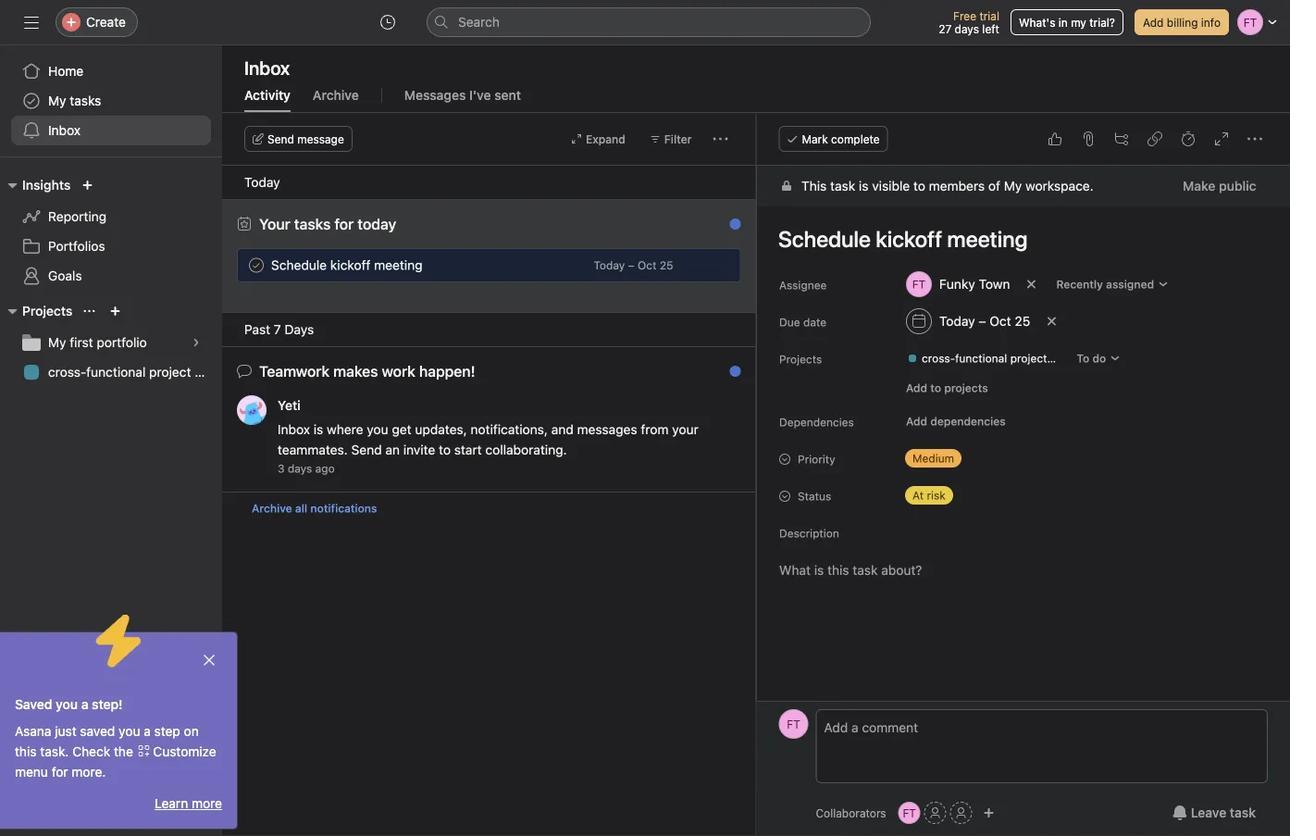 Task type: describe. For each thing, give the bounding box(es) containing it.
0 horizontal spatial project
[[149, 364, 191, 380]]

medium
[[913, 452, 954, 465]]

mark
[[802, 132, 829, 145]]

sent
[[495, 88, 521, 103]]

1 vertical spatial today
[[594, 259, 625, 272]]

add billing info button
[[1135, 9, 1230, 35]]

add dependencies
[[906, 415, 1006, 428]]

step
[[154, 724, 180, 739]]

collaborating.
[[486, 442, 567, 457]]

step!
[[92, 697, 123, 712]]

asana just saved you a step on this task. check the
[[15, 724, 199, 759]]

3
[[278, 462, 285, 475]]

meeting
[[374, 257, 423, 273]]

25 inside schedule kickoff meeting dialog
[[1015, 313, 1031, 329]]

description
[[779, 527, 839, 540]]

dependencies
[[931, 415, 1006, 428]]

workspace.
[[1026, 178, 1094, 194]]

clear due date image
[[1046, 316, 1057, 327]]

0 horizontal spatial oct
[[638, 259, 657, 272]]

a inside asana just saved you a step on this task. check the
[[144, 724, 151, 739]]

see details, my first portfolio image
[[191, 337, 202, 348]]

collaborators
[[816, 807, 887, 820]]

an
[[386, 442, 400, 457]]

home link
[[11, 56, 211, 86]]

this
[[802, 178, 827, 194]]

learn more link
[[155, 796, 222, 811]]

archive link
[[313, 88, 359, 112]]

check
[[72, 744, 110, 759]]

0 vertical spatial a
[[81, 697, 88, 712]]

teamwork makes work happen!
[[259, 363, 476, 380]]

past
[[244, 322, 271, 337]]

completed image
[[245, 254, 268, 276]]

add for add to projects
[[906, 382, 928, 395]]

what's in my trial? button
[[1011, 9, 1124, 35]]

at
[[913, 489, 924, 502]]

you inside asana just saved you a step on this task. check the
[[119, 724, 140, 739]]

functional inside projects element
[[86, 364, 146, 380]]

make public
[[1183, 178, 1257, 194]]

make public button
[[1171, 169, 1269, 203]]

customize menu for more.
[[15, 744, 216, 780]]

27
[[939, 22, 952, 35]]

trial?
[[1090, 16, 1116, 29]]

visible
[[872, 178, 910, 194]]

past 7 days
[[244, 322, 314, 337]]

– inside schedule kickoff meeting dialog
[[979, 313, 986, 329]]

filter button
[[642, 126, 701, 152]]

do
[[1093, 352, 1106, 365]]

0 horizontal spatial ft button
[[779, 709, 809, 739]]

menu
[[15, 764, 48, 780]]

at risk button
[[898, 482, 1009, 508]]

learn
[[155, 796, 188, 811]]

today inside main content
[[940, 313, 975, 329]]

billing
[[1168, 16, 1199, 29]]

projects inside dropdown button
[[22, 303, 73, 319]]

where
[[327, 422, 364, 437]]

home
[[48, 63, 84, 79]]

0 vertical spatial today – oct 25
[[594, 259, 674, 272]]

at risk
[[913, 489, 946, 502]]

first
[[70, 335, 93, 350]]

search list box
[[427, 7, 871, 37]]

leave task
[[1192, 805, 1257, 821]]

projects button
[[0, 300, 73, 322]]

invite
[[404, 442, 436, 457]]

makes
[[334, 363, 378, 380]]

project inside main content
[[1011, 352, 1047, 365]]

messages i've sent link
[[404, 88, 521, 112]]

send inside button
[[268, 132, 294, 145]]

expand button
[[563, 126, 634, 152]]

history image
[[381, 15, 395, 30]]

my for my first portfolio
[[48, 335, 66, 350]]

assignee
[[779, 279, 827, 292]]

1 horizontal spatial to
[[914, 178, 926, 194]]

0 horizontal spatial ft
[[787, 718, 801, 731]]

show options, current sort, top image
[[84, 306, 95, 317]]

add to projects button
[[898, 375, 997, 401]]

task.
[[40, 744, 69, 759]]

funky town
[[940, 276, 1010, 292]]

oct inside main content
[[990, 313, 1011, 329]]

reporting
[[48, 209, 107, 224]]

tasks for my
[[70, 93, 101, 108]]

global element
[[0, 45, 222, 157]]

messages
[[577, 422, 638, 437]]

trial
[[980, 9, 1000, 22]]

recently assigned
[[1057, 278, 1154, 291]]

send message button
[[244, 126, 353, 152]]

what's
[[1020, 16, 1056, 29]]

projects inside main content
[[779, 353, 822, 366]]

assigned
[[1106, 278, 1154, 291]]

this
[[15, 744, 37, 759]]

add subtask image
[[1115, 132, 1130, 146]]

schedule kickoff meeting
[[271, 257, 423, 273]]

my inside main content
[[1004, 178, 1022, 194]]

copy task link image
[[1148, 132, 1163, 146]]

your
[[259, 215, 291, 233]]

saved
[[15, 697, 52, 712]]

cross-functional project plan link inside main content
[[900, 349, 1073, 368]]

projects
[[944, 382, 988, 395]]

dependencies
[[779, 416, 854, 429]]

more actions for this task image
[[1248, 132, 1263, 146]]

my first portfolio link
[[11, 328, 211, 357]]

for for more.
[[52, 764, 68, 780]]

for for today
[[335, 215, 354, 233]]

your tasks for today link
[[259, 215, 397, 233]]

to inside yeti inbox is where you get updates, notifications, and messages from your teammates. send an invite to start collaborating. 3 days ago
[[439, 442, 451, 457]]

messages i've sent
[[404, 88, 521, 103]]

activity
[[244, 88, 291, 103]]

mark complete button
[[779, 126, 889, 152]]

customize
[[153, 744, 216, 759]]

portfolios
[[48, 238, 105, 254]]

full screen image
[[1215, 132, 1230, 146]]

status
[[798, 490, 831, 503]]

plan inside main content
[[1051, 352, 1073, 365]]

my tasks link
[[11, 86, 211, 116]]

close toast image
[[202, 653, 217, 668]]

insights button
[[0, 174, 71, 196]]

today – oct 25 button
[[594, 259, 674, 272]]



Task type: vqa. For each thing, say whether or not it's contained in the screenshot.
Free
yes



Task type: locate. For each thing, give the bounding box(es) containing it.
yeti inbox is where you get updates, notifications, and messages from your teammates. send an invite to start collaborating. 3 days ago
[[278, 398, 702, 475]]

is inside yeti inbox is where you get updates, notifications, and messages from your teammates. send an invite to start collaborating. 3 days ago
[[314, 422, 323, 437]]

a left step
[[144, 724, 151, 739]]

1 vertical spatial ft button
[[899, 802, 921, 824]]

add left projects at the right
[[906, 382, 928, 395]]

archive all notifications button
[[222, 493, 756, 524]]

i've
[[470, 88, 491, 103]]

inbox up activity
[[244, 56, 290, 78]]

to down updates, at the left of the page
[[439, 442, 451, 457]]

to
[[1077, 352, 1090, 365]]

send inside yeti inbox is where you get updates, notifications, and messages from your teammates. send an invite to start collaborating. 3 days ago
[[351, 442, 382, 457]]

2 horizontal spatial today
[[940, 313, 975, 329]]

leave task button
[[1161, 796, 1269, 830]]

inbox link
[[11, 116, 211, 145]]

projects element
[[0, 294, 222, 391]]

0 horizontal spatial projects
[[22, 303, 73, 319]]

2 vertical spatial you
[[119, 724, 140, 739]]

plan down "see details, my first portfolio" image
[[195, 364, 220, 380]]

you left get
[[367, 422, 389, 437]]

main content
[[757, 166, 1291, 836]]

new image
[[82, 180, 93, 191]]

saved
[[80, 724, 115, 739]]

archive up message
[[313, 88, 359, 103]]

task right the this
[[830, 178, 855, 194]]

goals link
[[11, 261, 211, 291]]

1 horizontal spatial cross-
[[922, 352, 955, 365]]

2 vertical spatial inbox
[[278, 422, 310, 437]]

2 vertical spatial add
[[906, 415, 928, 428]]

0 vertical spatial archive
[[313, 88, 359, 103]]

archive notification image
[[721, 221, 736, 236]]

notifications,
[[471, 422, 548, 437]]

0 vertical spatial task
[[830, 178, 855, 194]]

add for add dependencies
[[906, 415, 928, 428]]

recently assigned button
[[1048, 271, 1178, 297]]

days inside yeti inbox is where you get updates, notifications, and messages from your teammates. send an invite to start collaborating. 3 days ago
[[288, 462, 312, 475]]

for inside customize menu for more.
[[52, 764, 68, 780]]

task inside 'button'
[[1231, 805, 1257, 821]]

my for my tasks
[[48, 93, 66, 108]]

0 vertical spatial you
[[367, 422, 389, 437]]

1 vertical spatial add
[[906, 382, 928, 395]]

1 vertical spatial 25
[[1015, 313, 1031, 329]]

left
[[983, 22, 1000, 35]]

task
[[830, 178, 855, 194], [1231, 805, 1257, 821]]

insights
[[22, 177, 71, 193]]

teammates.
[[278, 442, 348, 457]]

inbox down yeti
[[278, 422, 310, 437]]

task for this
[[830, 178, 855, 194]]

my inside global element
[[48, 93, 66, 108]]

1 horizontal spatial today
[[594, 259, 625, 272]]

0 horizontal spatial cross-functional project plan
[[48, 364, 220, 380]]

today – oct 25 left 0 comments image
[[594, 259, 674, 272]]

0 vertical spatial my
[[48, 93, 66, 108]]

due date
[[779, 316, 827, 329]]

0 horizontal spatial cross-functional project plan link
[[11, 357, 220, 387]]

you up the at the bottom left of the page
[[119, 724, 140, 739]]

this task is visible to members of my workspace.
[[802, 178, 1094, 194]]

cross-
[[922, 352, 955, 365], [48, 364, 86, 380]]

1 horizontal spatial projects
[[779, 353, 822, 366]]

oct left 0 comments image
[[638, 259, 657, 272]]

0 vertical spatial ft
[[787, 718, 801, 731]]

2 vertical spatial to
[[439, 442, 451, 457]]

asana
[[15, 724, 51, 739]]

today
[[244, 175, 280, 190], [594, 259, 625, 272], [940, 313, 975, 329]]

my left 'first'
[[48, 335, 66, 350]]

send left the an
[[351, 442, 382, 457]]

toggle harvest integration image
[[1182, 132, 1197, 146]]

1 vertical spatial send
[[351, 442, 382, 457]]

priority
[[798, 453, 835, 466]]

send left message
[[268, 132, 294, 145]]

2 horizontal spatial to
[[931, 382, 941, 395]]

0 vertical spatial 25
[[660, 259, 674, 272]]

activity link
[[244, 88, 291, 112]]

1 horizontal spatial is
[[859, 178, 869, 194]]

0 vertical spatial today
[[244, 175, 280, 190]]

1 horizontal spatial project
[[1011, 352, 1047, 365]]

cross-functional project plan
[[922, 352, 1073, 365], [48, 364, 220, 380]]

1 vertical spatial inbox
[[48, 123, 81, 138]]

is left visible
[[859, 178, 869, 194]]

cross- inside main content
[[922, 352, 955, 365]]

add dependencies button
[[898, 408, 1014, 434]]

25
[[660, 259, 674, 272], [1015, 313, 1031, 329]]

tasks inside global element
[[70, 93, 101, 108]]

0 vertical spatial is
[[859, 178, 869, 194]]

cross-functional project plan inside projects element
[[48, 364, 220, 380]]

archive
[[313, 88, 359, 103], [252, 502, 292, 515]]

ft button
[[779, 709, 809, 739], [899, 802, 921, 824]]

for left today
[[335, 215, 354, 233]]

is for inbox
[[314, 422, 323, 437]]

1 horizontal spatial ft
[[903, 807, 917, 820]]

0 vertical spatial to
[[914, 178, 926, 194]]

0 horizontal spatial task
[[830, 178, 855, 194]]

plan left the to
[[1051, 352, 1073, 365]]

25 left 0 comments image
[[660, 259, 674, 272]]

teamwork
[[259, 363, 330, 380]]

0 vertical spatial tasks
[[70, 93, 101, 108]]

0 vertical spatial send
[[268, 132, 294, 145]]

to do button
[[1069, 345, 1130, 371]]

0 vertical spatial inbox
[[244, 56, 290, 78]]

0 likes. click to like this task image left 'attachments: add a file to this task, schedule kickoff meeting' icon
[[1048, 132, 1063, 146]]

1 horizontal spatial –
[[979, 313, 986, 329]]

search button
[[427, 7, 871, 37]]

project down "see details, my first portfolio" image
[[149, 364, 191, 380]]

filter
[[665, 132, 692, 145]]

attachments: add a file to this task, schedule kickoff meeting image
[[1082, 132, 1096, 146]]

functional inside schedule kickoff meeting dialog
[[955, 352, 1007, 365]]

0 horizontal spatial today – oct 25
[[594, 259, 674, 272]]

0 vertical spatial projects
[[22, 303, 73, 319]]

1 horizontal spatial ft button
[[899, 802, 921, 824]]

0 horizontal spatial a
[[81, 697, 88, 712]]

from
[[641, 422, 669, 437]]

cross- inside projects element
[[48, 364, 86, 380]]

1 vertical spatial is
[[314, 422, 323, 437]]

functional down the my first portfolio link
[[86, 364, 146, 380]]

is up teammates.
[[314, 422, 323, 437]]

1 vertical spatial today – oct 25
[[940, 313, 1031, 329]]

1 vertical spatial oct
[[990, 313, 1011, 329]]

0 vertical spatial for
[[335, 215, 354, 233]]

inbox down "my tasks"
[[48, 123, 81, 138]]

to inside 'button'
[[931, 382, 941, 395]]

1 vertical spatial for
[[52, 764, 68, 780]]

0 horizontal spatial today
[[244, 175, 280, 190]]

risk
[[927, 489, 946, 502]]

project down clear due date image
[[1011, 352, 1047, 365]]

tasks for your
[[294, 215, 331, 233]]

add billing info
[[1144, 16, 1222, 29]]

– left 0 comments image
[[628, 259, 635, 272]]

0 horizontal spatial –
[[628, 259, 635, 272]]

1 horizontal spatial functional
[[955, 352, 1007, 365]]

2 vertical spatial today
[[940, 313, 975, 329]]

cross- up add to projects 'button'
[[922, 352, 955, 365]]

town
[[979, 276, 1010, 292]]

0 comments image
[[713, 258, 727, 273]]

0 horizontal spatial plan
[[195, 364, 220, 380]]

archive inside button
[[252, 502, 292, 515]]

inbox inside global element
[[48, 123, 81, 138]]

my
[[1072, 16, 1087, 29]]

my inside projects element
[[48, 335, 66, 350]]

ago
[[315, 462, 335, 475]]

is
[[859, 178, 869, 194], [314, 422, 323, 437]]

public
[[1219, 178, 1257, 194]]

for down task.
[[52, 764, 68, 780]]

task right leave
[[1231, 805, 1257, 821]]

1 vertical spatial days
[[288, 462, 312, 475]]

inbox
[[244, 56, 290, 78], [48, 123, 81, 138], [278, 422, 310, 437]]

cross-functional project plan down portfolio
[[48, 364, 220, 380]]

1 horizontal spatial send
[[351, 442, 382, 457]]

add left billing
[[1144, 16, 1164, 29]]

1 horizontal spatial a
[[144, 724, 151, 739]]

1 horizontal spatial for
[[335, 215, 354, 233]]

1 vertical spatial –
[[979, 313, 986, 329]]

– down funky town on the top right of page
[[979, 313, 986, 329]]

1 horizontal spatial 25
[[1015, 313, 1031, 329]]

1 vertical spatial you
[[56, 697, 78, 712]]

days right 3
[[288, 462, 312, 475]]

0 horizontal spatial for
[[52, 764, 68, 780]]

your tasks for today
[[259, 215, 397, 233]]

projects down goals
[[22, 303, 73, 319]]

archive notification image
[[721, 369, 736, 383]]

1 vertical spatial my
[[1004, 178, 1022, 194]]

1 horizontal spatial 0 likes. click to like this task image
[[1048, 132, 1063, 146]]

free trial 27 days left
[[939, 9, 1000, 35]]

date
[[803, 316, 827, 329]]

today
[[358, 215, 397, 233]]

1 horizontal spatial days
[[955, 22, 980, 35]]

you up just at the left bottom of the page
[[56, 697, 78, 712]]

main content containing this task is visible to members of my workspace.
[[757, 166, 1291, 836]]

more actions image
[[714, 132, 728, 146]]

my down "home"
[[48, 93, 66, 108]]

cross- down 'first'
[[48, 364, 86, 380]]

your
[[673, 422, 699, 437]]

inbox inside yeti inbox is where you get updates, notifications, and messages from your teammates. send an invite to start collaborating. 3 days ago
[[278, 422, 310, 437]]

make
[[1183, 178, 1216, 194]]

all
[[295, 502, 308, 515]]

0 horizontal spatial send
[[268, 132, 294, 145]]

to right visible
[[914, 178, 926, 194]]

Task Name text field
[[766, 218, 1269, 260]]

–
[[628, 259, 635, 272], [979, 313, 986, 329]]

oct
[[638, 259, 657, 272], [990, 313, 1011, 329]]

cross-functional project plan up projects at the right
[[922, 352, 1073, 365]]

7 days
[[274, 322, 314, 337]]

1 horizontal spatial plan
[[1051, 352, 1073, 365]]

add or remove collaborators image
[[984, 808, 995, 819]]

0 likes. click to like this task image left 0 comments image
[[687, 258, 702, 273]]

tasks right the your
[[294, 215, 331, 233]]

0 horizontal spatial archive
[[252, 502, 292, 515]]

funky
[[940, 276, 975, 292]]

today – oct 25
[[594, 259, 674, 272], [940, 313, 1031, 329]]

add for add billing info
[[1144, 16, 1164, 29]]

a left step!
[[81, 697, 88, 712]]

cross-functional project plan link down portfolio
[[11, 357, 220, 387]]

more
[[192, 796, 222, 811]]

the
[[114, 744, 133, 759]]

days
[[955, 22, 980, 35], [288, 462, 312, 475]]

2 horizontal spatial you
[[367, 422, 389, 437]]

0 vertical spatial 0 likes. click to like this task image
[[1048, 132, 1063, 146]]

my right of
[[1004, 178, 1022, 194]]

0 likes. click to like this task image
[[1048, 132, 1063, 146], [687, 258, 702, 273]]

0 horizontal spatial days
[[288, 462, 312, 475]]

days inside free trial 27 days left
[[955, 22, 980, 35]]

you inside yeti inbox is where you get updates, notifications, and messages from your teammates. send an invite to start collaborating. 3 days ago
[[367, 422, 389, 437]]

a
[[81, 697, 88, 712], [144, 724, 151, 739]]

0 vertical spatial oct
[[638, 259, 657, 272]]

1 vertical spatial task
[[1231, 805, 1257, 821]]

reporting link
[[11, 202, 211, 232]]

Completed checkbox
[[245, 254, 268, 276]]

add
[[1144, 16, 1164, 29], [906, 382, 928, 395], [906, 415, 928, 428]]

add up the medium
[[906, 415, 928, 428]]

to left projects at the right
[[931, 382, 941, 395]]

1 vertical spatial ft
[[903, 807, 917, 820]]

cross-functional project plan inside schedule kickoff meeting dialog
[[922, 352, 1073, 365]]

messages
[[404, 88, 466, 103]]

send message
[[268, 132, 344, 145]]

0 horizontal spatial you
[[56, 697, 78, 712]]

archive all notifications
[[252, 502, 377, 515]]

archive left all
[[252, 502, 292, 515]]

free
[[954, 9, 977, 22]]

1 horizontal spatial today – oct 25
[[940, 313, 1031, 329]]

leave
[[1192, 805, 1227, 821]]

0 vertical spatial –
[[628, 259, 635, 272]]

add to projects
[[906, 382, 988, 395]]

of
[[989, 178, 1001, 194]]

today – oct 25 down town
[[940, 313, 1031, 329]]

updates,
[[415, 422, 467, 437]]

my tasks
[[48, 93, 101, 108]]

archive for archive
[[313, 88, 359, 103]]

new project or portfolio image
[[110, 306, 121, 317]]

25 left clear due date image
[[1015, 313, 1031, 329]]

0 horizontal spatial tasks
[[70, 93, 101, 108]]

0 vertical spatial add
[[1144, 16, 1164, 29]]

functional up projects at the right
[[955, 352, 1007, 365]]

1 vertical spatial 0 likes. click to like this task image
[[687, 258, 702, 273]]

plan inside projects element
[[195, 364, 220, 380]]

1 vertical spatial projects
[[779, 353, 822, 366]]

0 horizontal spatial 25
[[660, 259, 674, 272]]

0 horizontal spatial to
[[439, 442, 451, 457]]

1 horizontal spatial archive
[[313, 88, 359, 103]]

0 horizontal spatial 0 likes. click to like this task image
[[687, 258, 702, 273]]

insights element
[[0, 169, 222, 294]]

oct down town
[[990, 313, 1011, 329]]

1 vertical spatial a
[[144, 724, 151, 739]]

task for leave
[[1231, 805, 1257, 821]]

notifications
[[311, 502, 377, 515]]

0 vertical spatial ft button
[[779, 709, 809, 739]]

is for task
[[859, 178, 869, 194]]

0 horizontal spatial functional
[[86, 364, 146, 380]]

today – oct 25 inside main content
[[940, 313, 1031, 329]]

1 horizontal spatial task
[[1231, 805, 1257, 821]]

1 vertical spatial archive
[[252, 502, 292, 515]]

archive for archive all notifications
[[252, 502, 292, 515]]

cross-functional project plan link up projects at the right
[[900, 349, 1073, 368]]

hide sidebar image
[[24, 15, 39, 30]]

remove assignee image
[[1026, 279, 1037, 290]]

1 vertical spatial tasks
[[294, 215, 331, 233]]

message
[[298, 132, 344, 145]]

1 vertical spatial to
[[931, 382, 941, 395]]

2 vertical spatial my
[[48, 335, 66, 350]]

tasks down "home"
[[70, 93, 101, 108]]

1 horizontal spatial tasks
[[294, 215, 331, 233]]

projects down the due date
[[779, 353, 822, 366]]

schedule kickoff meeting dialog
[[757, 113, 1291, 836]]

0 horizontal spatial is
[[314, 422, 323, 437]]

is inside main content
[[859, 178, 869, 194]]

days right 27
[[955, 22, 980, 35]]

add inside 'button'
[[906, 382, 928, 395]]

1 horizontal spatial oct
[[990, 313, 1011, 329]]

1 horizontal spatial cross-functional project plan link
[[900, 349, 1073, 368]]

complete
[[832, 132, 880, 145]]

1 horizontal spatial you
[[119, 724, 140, 739]]



